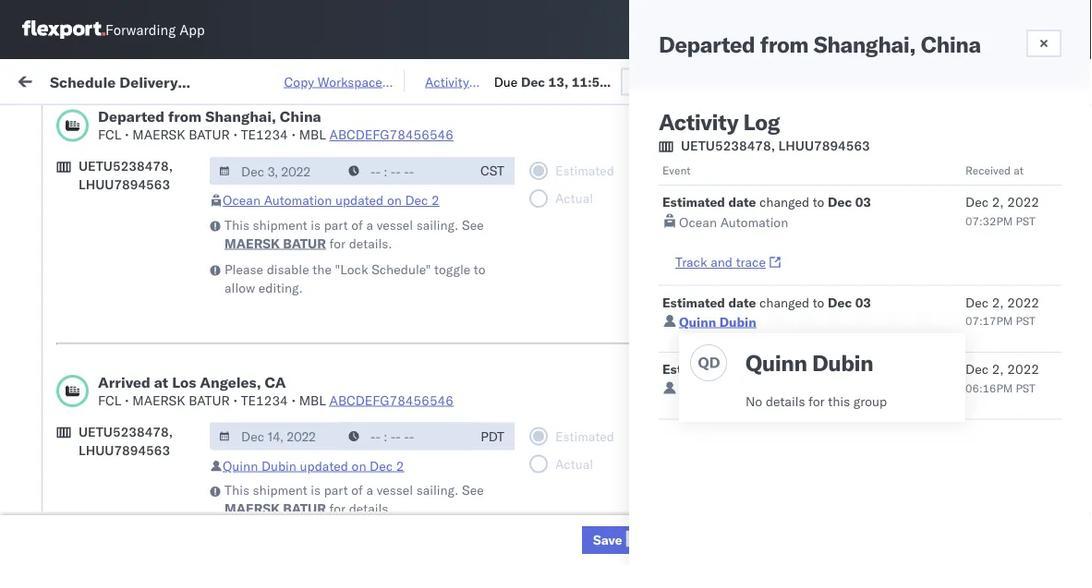 Task type: vqa. For each thing, say whether or not it's contained in the screenshot.
2, within the the Dec 2, 2022 07:17PM PST
yes



Task type: locate. For each thing, give the bounding box(es) containing it.
3 changed from the top
[[760, 361, 810, 378]]

0 vertical spatial sailing.
[[416, 217, 459, 233]]

uetu5238478, for arrived at los angeles, ca
[[79, 424, 173, 440]]

2 clearance from the top
[[143, 419, 202, 435]]

1 : from the left
[[132, 115, 136, 128]]

3 resize handle column header from the left
[[430, 143, 452, 566]]

1 schedule pickup from los angeles, ca link from the top
[[43, 256, 262, 293]]

0 vertical spatial pst
[[1016, 214, 1036, 228]]

is down "quinn dubin updated on dec 2"
[[311, 482, 321, 499]]

schedule delivery appointment link down workitem button
[[43, 224, 227, 243]]

flexport inside wants flexport in- bond transit no
[[994, 353, 1036, 367]]

express down the estimated date changed to dec 14
[[759, 389, 806, 405]]

5 ceau752 from the top
[[1034, 388, 1092, 404]]

1 vertical spatial express
[[759, 389, 806, 405]]

2, up the 07:32pm
[[992, 194, 1004, 210]]

1 -- : -- -- text field from the top
[[339, 157, 470, 185]]

flex-1846748 up bond
[[916, 348, 1012, 364]]

3 estimated from the top
[[663, 361, 725, 378]]

1 date from the top
[[729, 194, 756, 210]]

my
[[0, 67, 27, 92]]

delivery for first schedule delivery appointment button from the bottom of the page
[[101, 347, 148, 363]]

2 vertical spatial uetu5238478, lhuu7894563
[[79, 424, 173, 458]]

0 vertical spatial china
[[921, 30, 981, 58]]

this up 4:00 pm pst, dec 23, 2022
[[225, 482, 249, 499]]

2 schedule pickup from los angeles, ca link from the top
[[43, 296, 262, 333]]

angeles,
[[198, 256, 249, 273], [198, 297, 249, 313], [200, 373, 261, 391], [198, 378, 249, 395], [198, 460, 249, 476], [191, 500, 242, 517]]

1 vertical spatial a
[[366, 482, 373, 499]]

file exception up activity
[[650, 73, 736, 89]]

2 for departed from shanghai, china
[[432, 192, 440, 208]]

2, up 06:16pm
[[992, 361, 1004, 378]]

1 vertical spatial clearance
[[143, 419, 202, 435]]

1 estimated date changed to dec 03 from the top
[[663, 194, 872, 210]]

0 vertical spatial flexport
[[581, 185, 630, 201]]

-- : -- -- text field right the 8,
[[339, 423, 470, 451]]

1 is from the top
[[311, 217, 321, 233]]

quinn dubin
[[679, 314, 757, 330], [746, 349, 874, 377], [679, 381, 757, 397]]

no right and
[[742, 255, 759, 271]]

1 vertical spatial uetu5238478, lhuu7894563
[[79, 158, 173, 193]]

1 vertical spatial 11:59 pm pdt, nov 4, 2022
[[193, 267, 363, 283]]

te1234 up mmm d, yyyy text field
[[241, 392, 288, 409]]

MMM D, YYYY text field
[[210, 423, 341, 451]]

quinn dubin for 1st quinn dubin button from the bottom of the page
[[679, 381, 757, 397]]

2 estimated from the top
[[663, 294, 725, 311]]

batur up the 11:00
[[189, 392, 230, 409]]

snooze
[[396, 151, 433, 165]]

ceau752 down flxt00001889466
[[1034, 348, 1092, 364]]

0 horizontal spatial shanghai,
[[205, 107, 276, 126]]

2 vertical spatial uetu5238478,
[[79, 424, 173, 440]]

documents inside button
[[1012, 165, 1079, 181]]

to inside please disable the "lock schedule" toggle to allow editing.
[[474, 261, 486, 277]]

delivery up arrived at the bottom
[[101, 347, 148, 363]]

4 ocean fcl from the top
[[461, 389, 526, 405]]

1 pst from the top
[[1016, 214, 1036, 228]]

no
[[433, 115, 448, 128], [742, 255, 759, 271], [960, 388, 977, 404], [746, 394, 763, 410]]

maersk batur link down 11:59 pm pst, dec 13, 2022
[[225, 500, 326, 518]]

schedule
[[43, 225, 97, 241], [43, 256, 97, 273], [43, 297, 97, 313], [43, 347, 97, 363], [43, 378, 97, 395], [43, 460, 97, 476]]

see
[[462, 217, 484, 233], [462, 482, 484, 499]]

3 schedule pickup from los angeles, ca button from the top
[[43, 378, 262, 416]]

maersk batur link for angeles,
[[225, 500, 326, 518]]

shipment
[[253, 217, 307, 233], [741, 240, 797, 254], [253, 482, 307, 499]]

0 vertical spatial 11:59 pm pdt, nov 4, 2022
[[193, 226, 363, 242]]

part down ocean automation updated on dec 2 button
[[324, 217, 348, 233]]

documents down container
[[1012, 165, 1079, 181]]

ca inside 'arrived at los angeles, ca fcl • maersk batur • te1234 • mbl abcdefg78456546'
[[265, 373, 286, 391]]

6 flex-1846748 from the top
[[916, 429, 1012, 445]]

0 vertical spatial schedule delivery appointment button
[[43, 224, 227, 244]]

1 11:59 pm pdt, nov 4, 2022 from the top
[[193, 226, 363, 242]]

cst
[[481, 163, 505, 179]]

0 vertical spatial at
[[346, 72, 357, 88]]

name
[[614, 151, 644, 165]]

demo
[[633, 185, 667, 201]]

0 vertical spatial date
[[729, 194, 756, 210]]

client inside button
[[581, 151, 611, 165]]

1 vertical spatial upload customs clearance documents
[[43, 419, 202, 454]]

2 is from the top
[[311, 482, 321, 499]]

11:59 inside due dec 13, 11:59 pm
[[572, 73, 608, 89]]

wants flexport in- bond transit no
[[960, 353, 1055, 404]]

schedule delivery appointment for schedule delivery appointment link for first schedule delivery appointment button from the top
[[43, 225, 227, 241]]

2 : from the left
[[425, 115, 429, 128]]

ceau752 down caiu7969
[[1034, 226, 1092, 242]]

angeles, for 'confirm pickup from los angeles, ca' link
[[191, 500, 242, 517]]

2 schedule from the top
[[43, 256, 97, 273]]

is for departed from shanghai, china
[[311, 217, 321, 233]]

2 horizontal spatial at
[[1014, 163, 1024, 177]]

1 resize handle column header from the left
[[264, 143, 287, 566]]

0 vertical spatial of
[[351, 217, 363, 233]]

0 vertical spatial pst,
[[256, 429, 284, 445]]

1 vertical spatial upload customs clearance documents link
[[43, 418, 262, 455]]

ocean fcl
[[461, 185, 526, 201], [461, 226, 526, 242], [461, 267, 526, 283], [461, 389, 526, 405], [461, 429, 526, 445], [461, 470, 526, 486], [461, 511, 526, 527]]

updated for arrived at los angeles, ca
[[300, 458, 348, 474]]

sailing.
[[416, 217, 459, 233], [416, 482, 459, 499]]

1 vertical spatial sailing.
[[416, 482, 459, 499]]

los for 1st 'schedule pickup from los angeles, ca' button from the top
[[174, 256, 195, 273]]

flex- down flex-1660288 at the top of page
[[916, 226, 956, 242]]

4 schedule from the top
[[43, 347, 97, 363]]

china for departed from shanghai, china fcl • maersk batur • te1234 • mbl abcdefg78456546
[[280, 107, 321, 126]]

0 vertical spatial schedule delivery appointment
[[43, 225, 227, 241]]

is down ocean automation updated on dec 2 button
[[311, 217, 321, 233]]

upload customs clearance documents link
[[43, 174, 262, 211], [43, 418, 262, 455]]

2 a from the top
[[366, 482, 373, 499]]

departed for departed from shanghai, china fcl • maersk batur • te1234 • mbl abcdefg78456546
[[98, 107, 165, 126]]

file exception
[[798, 72, 884, 88], [650, 73, 736, 89]]

departed from shanghai, china
[[659, 30, 981, 58]]

2 schedule delivery appointment from the top
[[43, 347, 227, 363]]

0 vertical spatial estimated date changed to dec 03
[[663, 194, 872, 210]]

pm down mmm d, yyyy text field
[[232, 470, 253, 486]]

this for china
[[225, 217, 249, 233]]

2 upload customs clearance documents button from the top
[[43, 418, 262, 457]]

of for departed from shanghai, china
[[351, 217, 363, 233]]

2, for dec 2, 2022 07:32pm pst
[[992, 194, 1004, 210]]

estimated
[[663, 194, 725, 210], [663, 294, 725, 311], [663, 361, 725, 378]]

0 vertical spatial upload customs clearance documents link
[[43, 174, 262, 211]]

1 horizontal spatial express
[[978, 328, 1025, 344]]

dangerous goods - -
[[960, 415, 1049, 448]]

ca inside the confirm pickup from los angeles, ca
[[43, 519, 60, 535]]

1 ceau752 from the top
[[1034, 226, 1092, 242]]

angeles, inside 'arrived at los angeles, ca fcl • maersk batur • te1234 • mbl abcdefg78456546'
[[200, 373, 261, 391]]

schedule delivery appointment link for first schedule delivery appointment button from the bottom of the page
[[43, 346, 227, 365]]

1 vertical spatial this
[[225, 482, 249, 499]]

customs up "pending"
[[850, 353, 895, 367]]

container
[[1034, 144, 1084, 158]]

maersk
[[132, 127, 185, 143], [225, 235, 280, 251], [132, 392, 185, 409], [225, 501, 280, 517]]

client left name
[[581, 151, 611, 165]]

1 vertical spatial flexport
[[994, 353, 1036, 367]]

0 vertical spatial maersk batur link
[[225, 234, 326, 253]]

schedule delivery appointment button down workitem button
[[43, 224, 227, 244]]

china inside departed from shanghai, china fcl • maersk batur • te1234 • mbl abcdefg78456546
[[280, 107, 321, 126]]

quinn for quinn dubin updated on dec 2 button
[[223, 458, 258, 474]]

1 vertical spatial maersk batur link
[[225, 500, 326, 518]]

flexport up transit
[[994, 353, 1036, 367]]

maersk batur link for china
[[225, 234, 326, 253]]

arrived at los angeles, ca fcl • maersk batur • te1234 • mbl abcdefg78456546
[[98, 373, 454, 409]]

maersk batur link up disable
[[225, 234, 326, 253]]

1 horizontal spatial work
[[815, 165, 845, 181]]

2 see from the top
[[462, 482, 484, 499]]

2 vertical spatial abcdefg78456546
[[330, 392, 454, 409]]

5 1846748 from the top
[[956, 389, 1012, 405]]

1 vertical spatial 03
[[856, 294, 872, 311]]

at left risk at left top
[[346, 72, 357, 88]]

0 vertical spatial this
[[225, 217, 249, 233]]

china up previous button
[[921, 30, 981, 58]]

pickup
[[101, 256, 140, 273], [101, 297, 140, 313], [101, 378, 140, 395], [101, 460, 140, 476], [93, 500, 133, 517]]

quinn down the 11:00
[[223, 458, 258, 474]]

1 horizontal spatial 2
[[432, 192, 440, 208]]

summary
[[741, 165, 800, 181]]

1 vertical spatial upload customs clearance documents button
[[43, 418, 262, 457]]

0 vertical spatial quinn dubin button
[[679, 314, 757, 330]]

mbl inside departed from shanghai, china fcl • maersk batur • te1234 • mbl abcdefg78456546
[[299, 127, 326, 143]]

2 upload from the top
[[43, 419, 85, 435]]

1 vertical spatial is
[[311, 482, 321, 499]]

express for mbl
[[759, 389, 806, 405]]

abcdefg78456546
[[330, 127, 454, 143], [759, 372, 884, 388], [330, 392, 454, 409]]

1 sailing. from the top
[[416, 217, 459, 233]]

vessel for departed from shanghai, china
[[377, 217, 413, 233]]

pdt, right allow
[[256, 267, 285, 283]]

no up hold
[[746, 394, 763, 410]]

lhuu7894563
[[779, 138, 870, 154], [79, 177, 170, 193], [79, 442, 170, 458]]

4,
[[316, 226, 328, 242], [316, 267, 328, 283], [316, 389, 328, 405]]

0 vertical spatial see
[[462, 217, 484, 233]]

estimated for dec 2, 2022 07:17pm pst
[[663, 294, 725, 311]]

3 ocean fcl from the top
[[461, 267, 526, 283]]

q
[[698, 354, 709, 372]]

0 vertical spatial 2
[[432, 192, 440, 208]]

changed down summary
[[760, 194, 810, 210]]

0 vertical spatial 13,
[[549, 73, 569, 89]]

received
[[966, 163, 1011, 177]]

estimated date changed to dec 03 for dec 2, 2022 07:17pm pst
[[663, 294, 872, 311]]

appointment down 12:00
[[151, 225, 227, 241]]

mbl right in
[[299, 127, 326, 143]]

pm right 4:00
[[224, 511, 245, 527]]

3 2, from the top
[[992, 361, 1004, 378]]

details.
[[349, 235, 393, 251], [349, 501, 393, 517]]

abcdefg78456546 inside departed from shanghai, china fcl • maersk batur • te1234 • mbl abcdefg78456546
[[330, 127, 454, 143]]

at for 759
[[346, 72, 357, 88]]

aug
[[289, 185, 314, 201]]

6 schedule from the top
[[43, 460, 97, 476]]

MMM D, YYYY text field
[[210, 157, 341, 185]]

departed inside departed from shanghai, china fcl • maersk batur • te1234 • mbl abcdefg78456546
[[98, 107, 165, 126]]

upload customs clearance documents down arrived at the bottom
[[43, 419, 202, 454]]

: for snoozed
[[425, 115, 429, 128]]

2 vertical spatial delivery
[[850, 432, 898, 448]]

status
[[100, 115, 132, 128]]

1 vertical spatial quinn dubin button
[[679, 381, 757, 397]]

0 vertical spatial te1234
[[241, 127, 288, 143]]

allow
[[225, 280, 255, 296]]

1 vertical spatial customs
[[850, 353, 895, 367]]

2 -- : -- -- text field from the top
[[339, 423, 470, 451]]

03 for dec 2, 2022 07:32pm pst
[[856, 194, 872, 210]]

0 horizontal spatial work
[[180, 72, 212, 88]]

1 horizontal spatial china
[[921, 30, 981, 58]]

0 vertical spatial express
[[978, 328, 1025, 344]]

is for arrived at los angeles, ca
[[311, 482, 321, 499]]

0 vertical spatial work
[[180, 72, 212, 88]]

2 vertical spatial abcdefg78456546 button
[[330, 392, 454, 409]]

1 horizontal spatial 13,
[[549, 73, 569, 89]]

uetu5238478, lhuu7894563 down arrived at the bottom
[[79, 424, 173, 458]]

1 vertical spatial automation
[[721, 214, 789, 231]]

shanghai, down message
[[205, 107, 276, 126]]

1 upload customs clearance documents link from the top
[[43, 174, 262, 211]]

1 vertical spatial schedule delivery appointment link
[[43, 346, 227, 365]]

china for departed from shanghai, china
[[921, 30, 981, 58]]

1 vertical spatial appointment
[[151, 347, 227, 363]]

flex- left 'sops' button
[[916, 185, 956, 201]]

1 of from the top
[[351, 217, 363, 233]]

2 vertical spatial at
[[154, 373, 168, 391]]

2022 inside dec 2, 2022 06:16pm pst
[[1008, 361, 1040, 378]]

schedule delivery appointment down workitem button
[[43, 225, 227, 241]]

0 vertical spatial abcdefg78456546
[[330, 127, 454, 143]]

estimated date changed to dec 03 down trace
[[663, 294, 872, 311]]

1 schedule delivery appointment from the top
[[43, 225, 227, 241]]

pst, down 11:00 pm pst, nov 8, 2022
[[256, 470, 284, 486]]

dec
[[521, 73, 545, 89], [405, 192, 428, 208], [828, 194, 852, 210], [966, 194, 989, 210], [828, 294, 852, 311], [966, 294, 989, 311], [828, 361, 852, 378], [966, 361, 989, 378], [370, 458, 393, 474], [287, 470, 312, 486], [279, 511, 304, 527]]

1 te1234 from the top
[[241, 127, 288, 143]]

flex-1846748 down flex-1660288 at the top of page
[[916, 226, 1012, 242]]

work down 1889466
[[815, 165, 845, 181]]

clearance for 2nd the upload customs clearance documents link from the top of the page
[[143, 419, 202, 435]]

this down am at the top left of the page
[[225, 217, 249, 233]]

maersk batur link
[[225, 234, 326, 253], [225, 500, 326, 518]]

nov left the
[[288, 267, 312, 283]]

1 part from the top
[[324, 217, 348, 233]]

0 vertical spatial delivery
[[101, 225, 148, 241]]

ceau752 up in-
[[1034, 307, 1092, 323]]

13,
[[549, 73, 569, 89], [315, 470, 335, 486]]

shanghai, inside departed from shanghai, china fcl • maersk batur • te1234 • mbl abcdefg78456546
[[205, 107, 276, 126]]

pst inside dec 2, 2022 07:17pm pst
[[1016, 314, 1036, 328]]

angeles, for third schedule pickup from los angeles, ca link from the bottom of the page
[[198, 297, 249, 313]]

2 this shipment is part of a vessel sailing. see maersk batur for details. from the top
[[225, 482, 484, 517]]

date for dec 2, 2022 06:16pm pst
[[729, 361, 756, 378]]

angeles, for first schedule pickup from los angeles, ca link from the bottom of the page
[[198, 460, 249, 476]]

schedule pickup from los angeles, ca for first schedule pickup from los angeles, ca link from the bottom of the page
[[43, 460, 249, 494]]

to for dec 2, 2022 06:16pm pst
[[813, 361, 825, 378]]

in-
[[1039, 353, 1055, 367]]

schedule delivery appointment link for first schedule delivery appointment button from the top
[[43, 224, 227, 243]]

mbl right d
[[741, 353, 764, 367]]

uetu5238478, down arrived at the bottom
[[79, 424, 173, 440]]

2 schedule pickup from los angeles, ca button from the top
[[43, 296, 262, 335]]

forwarding app link
[[22, 20, 205, 39]]

vessel for arrived at los angeles, ca
[[377, 482, 413, 499]]

pst inside dec 2, 2022 06:16pm pst
[[1016, 381, 1036, 395]]

fcl inside 'arrived at los angeles, ca fcl • maersk batur • te1234 • mbl abcdefg78456546'
[[98, 392, 121, 409]]

on for arrived at los angeles, ca
[[352, 458, 366, 474]]

2 of from the top
[[351, 482, 363, 499]]

5 schedule from the top
[[43, 378, 97, 395]]

1 details. from the top
[[349, 235, 393, 251]]

flex-1846748 down bond
[[916, 389, 1012, 405]]

lhuu7894563 for arrived at los angeles, ca
[[79, 442, 170, 458]]

upload
[[43, 175, 85, 191], [43, 419, 85, 435]]

2 maersk batur link from the top
[[225, 500, 326, 518]]

0 vertical spatial 4,
[[316, 226, 328, 242]]

forwarding
[[105, 21, 176, 38]]

1 schedule from the top
[[43, 225, 97, 241]]

1846748 down 1660288
[[956, 226, 1012, 242]]

2 this from the top
[[225, 482, 249, 499]]

0 vertical spatial abcdefg78456546 button
[[330, 127, 454, 143]]

pst, up 11:59 pm pst, dec 13, 2022
[[256, 429, 284, 445]]

2 appointment from the top
[[151, 347, 227, 363]]

1 vertical spatial 2,
[[992, 294, 1004, 311]]

1 horizontal spatial departed
[[659, 30, 755, 58]]

nov up disable
[[288, 226, 312, 242]]

batur inside departed from shanghai, china fcl • maersk batur • te1234 • mbl abcdefg78456546
[[189, 127, 230, 143]]

changed
[[760, 194, 810, 210], [760, 294, 810, 311], [760, 361, 810, 378]]

dangerous
[[960, 415, 1014, 428]]

2 date from the top
[[729, 294, 756, 311]]

2 schedule pickup from los angeles, ca from the top
[[43, 297, 249, 332]]

clearance for 2nd the upload customs clearance documents link from the bottom of the page
[[143, 175, 202, 191]]

batch action
[[1010, 72, 1090, 88]]

1 vertical spatial delivery
[[101, 347, 148, 363]]

blocked,
[[226, 115, 273, 128]]

pst, down 11:59 pm pst, dec 13, 2022
[[248, 511, 276, 527]]

1846748 up hbl
[[956, 267, 1012, 283]]

2 part from the top
[[324, 482, 348, 499]]

from for second schedule pickup from los angeles, ca link from the bottom of the page
[[144, 378, 171, 395]]

pickup inside the confirm pickup from los angeles, ca
[[93, 500, 133, 517]]

4 schedule pickup from los angeles, ca from the top
[[43, 460, 249, 494]]

of down "quinn dubin updated on dec 2"
[[351, 482, 363, 499]]

1 horizontal spatial at
[[346, 72, 357, 88]]

confirm
[[43, 500, 90, 517]]

1 vertical spatial vessel
[[377, 482, 413, 499]]

2 03 from the top
[[856, 294, 872, 311]]

forwarding app
[[105, 21, 205, 38]]

2 4, from the top
[[316, 267, 328, 283]]

los inside 'arrived at los angeles, ca fcl • maersk batur • te1234 • mbl abcdefg78456546'
[[172, 373, 196, 391]]

3 date from the top
[[729, 361, 756, 378]]

0 vertical spatial uetu5238478, lhuu7894563
[[681, 138, 870, 154]]

0 horizontal spatial on
[[352, 458, 366, 474]]

flex-1846748
[[916, 226, 1012, 242], [916, 267, 1012, 283], [916, 307, 1012, 323], [916, 348, 1012, 364], [916, 389, 1012, 405], [916, 429, 1012, 445]]

disable
[[267, 261, 309, 277]]

1 2, from the top
[[992, 194, 1004, 210]]

1 vertical spatial lhuu7894563
[[79, 177, 170, 193]]

2, inside "dec 2, 2022 07:32pm pst"
[[992, 194, 1004, 210]]

client inside button
[[862, 165, 897, 181]]

app
[[179, 21, 205, 38]]

1 horizontal spatial file exception
[[798, 72, 884, 88]]

file down departed from shanghai, china
[[798, 72, 820, 88]]

filtered by:
[[18, 113, 85, 129]]

12:00
[[193, 185, 229, 201]]

please disable the "lock schedule" toggle to allow editing.
[[225, 261, 486, 296]]

documents up 'available'
[[850, 289, 908, 303]]

1 schedule pickup from los angeles, ca button from the top
[[43, 256, 262, 294]]

1 schedule delivery appointment link from the top
[[43, 224, 227, 243]]

upload customs clearance documents link down workitem button
[[43, 174, 262, 211]]

1 vertical spatial of
[[351, 482, 363, 499]]

bosch ocean test link
[[734, 138, 840, 156]]

2, inside dec 2, 2022 06:16pm pst
[[992, 361, 1004, 378]]

4, down ocean automation updated on dec 2 button
[[316, 226, 328, 242]]

11:59
[[572, 73, 608, 89], [193, 226, 229, 242], [193, 267, 229, 283], [193, 389, 229, 405], [193, 470, 229, 486]]

2 vertical spatial quinn dubin
[[679, 381, 757, 397]]

estimated date changed to dec 03 for dec 2, 2022 07:32pm pst
[[663, 194, 872, 210]]

: for status
[[132, 115, 136, 128]]

2 te1234 from the top
[[241, 392, 288, 409]]

4 schedule pickup from los angeles, ca button from the top
[[43, 459, 262, 498]]

1 quinn dubin button from the top
[[679, 314, 757, 330]]

upload for 1st upload customs clearance documents button from the top of the page
[[43, 175, 85, 191]]

shipment for arrived at los angeles, ca
[[253, 482, 307, 499]]

work
[[32, 67, 80, 92]]

2 vertical spatial pst
[[1016, 381, 1036, 395]]

please
[[225, 261, 263, 277]]

a down ocean automation updated on dec 2
[[366, 217, 373, 233]]

11:59 down 12:00
[[193, 226, 229, 242]]

maersk up workitem button
[[132, 127, 185, 143]]

uetu5238478, lhuu7894563 for departed from shanghai, china
[[79, 158, 173, 193]]

2 upload customs clearance documents from the top
[[43, 419, 202, 454]]

from inside the confirm pickup from los angeles, ca
[[136, 500, 163, 517]]

this for angeles,
[[225, 482, 249, 499]]

flex-1846748 down dangerous
[[916, 429, 1012, 445]]

pst inside "dec 2, 2022 07:32pm pst"
[[1016, 214, 1036, 228]]

activity
[[659, 108, 739, 136]]

2 vertical spatial changed
[[760, 361, 810, 378]]

5 ocean fcl from the top
[[461, 429, 526, 445]]

2 changed from the top
[[760, 294, 810, 311]]

2 vertical spatial on
[[352, 458, 366, 474]]

a down quinn dubin updated on dec 2 button
[[366, 482, 373, 499]]

los
[[174, 256, 195, 273], [174, 297, 195, 313], [172, 373, 196, 391], [174, 378, 195, 395], [174, 460, 195, 476], [167, 500, 187, 517]]

of for arrived at los angeles, ca
[[351, 482, 363, 499]]

resize handle column header
[[264, 143, 287, 566], [365, 143, 387, 566], [430, 143, 452, 566], [550, 143, 572, 566], [670, 143, 692, 566], [855, 143, 877, 566], [1003, 143, 1025, 566], [1058, 143, 1080, 566]]

None text field
[[886, 16, 916, 43]]

to down services
[[901, 432, 913, 448]]

4 ceau752 from the top
[[1034, 348, 1092, 364]]

3 pst from the top
[[1016, 381, 1036, 395]]

1 estimated from the top
[[663, 194, 725, 210]]

2 estimated date changed to dec 03 from the top
[[663, 294, 872, 311]]

this shipment is part of a vessel sailing. see maersk batur for details. for arrived at los angeles, ca
[[225, 482, 484, 517]]

1 horizontal spatial automation
[[721, 214, 789, 231]]

pm inside due dec 13, 11:59 pm
[[521, 92, 541, 108]]

quinn dubin up d
[[679, 314, 757, 330]]

1 vertical spatial estimated
[[663, 294, 725, 311]]

at right arrived at the bottom
[[154, 373, 168, 391]]

partner services delivery to destination
[[850, 415, 933, 461]]

updated for departed from shanghai, china
[[335, 192, 384, 208]]

1 vertical spatial departed
[[98, 107, 165, 126]]

13, right due
[[549, 73, 569, 89]]

dec 2, 2022 07:32pm pst
[[966, 194, 1040, 228]]

2 ceau752 from the top
[[1034, 266, 1092, 282]]

• up mmm d, yyyy text field
[[233, 392, 238, 409]]

express up wants
[[978, 328, 1025, 344]]

2, for dec 2, 2022 07:17pm pst
[[992, 294, 1004, 311]]

7 ocean fcl from the top
[[461, 511, 526, 527]]

mbl
[[299, 127, 326, 143], [741, 353, 764, 367], [299, 392, 326, 409]]

2, inside dec 2, 2022 07:17pm pst
[[992, 294, 1004, 311]]

pm up mmm d, yyyy text field
[[232, 389, 253, 405]]

a for arrived at los angeles, ca
[[366, 482, 373, 499]]

0 horizontal spatial 13,
[[315, 470, 335, 486]]

log
[[744, 108, 780, 136]]

details. up "lock
[[349, 235, 393, 251]]

pst right the 07:32pm
[[1016, 214, 1036, 228]]

2 vertical spatial 2,
[[992, 361, 1004, 378]]

4 resize handle column header from the left
[[550, 143, 572, 566]]

dec inside due dec 13, 11:59 pm
[[521, 73, 545, 89]]

1846748 up bond
[[956, 348, 1012, 364]]

1 vertical spatial see
[[462, 482, 484, 499]]

1 vertical spatial schedule delivery appointment button
[[43, 346, 227, 366]]

0 vertical spatial 03
[[856, 194, 872, 210]]

pst right 07:17pm
[[1016, 314, 1036, 328]]

4, left "lock
[[316, 267, 328, 283]]

work right import
[[180, 72, 212, 88]]

quinn dubin updated on dec 2 button
[[223, 458, 404, 474]]

event
[[663, 163, 691, 177]]

at right received
[[1014, 163, 1024, 177]]

1 this shipment is part of a vessel sailing. see maersk batur for details. from the top
[[225, 217, 484, 251]]

schedule for first 'schedule pickup from los angeles, ca' button from the bottom
[[43, 460, 97, 476]]

angeles, inside the confirm pickup from los angeles, ca
[[191, 500, 242, 517]]

los inside the confirm pickup from los angeles, ca
[[167, 500, 187, 517]]

0 vertical spatial is
[[311, 217, 321, 233]]

2 flex-1846748 from the top
[[916, 267, 1012, 283]]

2 vertical spatial estimated
[[663, 361, 725, 378]]

0 vertical spatial consignee
[[701, 151, 755, 165]]

pickup for first 'schedule pickup from los angeles, ca' button from the bottom
[[101, 460, 140, 476]]

ceau752
[[1034, 226, 1092, 242], [1034, 266, 1092, 282], [1034, 307, 1092, 323], [1034, 348, 1092, 364], [1034, 388, 1092, 404]]

8,
[[315, 429, 327, 445]]

1 vertical spatial uetu5238478,
[[79, 158, 173, 174]]

0 vertical spatial automation
[[264, 192, 332, 208]]

container numbers button
[[1025, 140, 1092, 173]]

dec inside dec 2, 2022 07:17pm pst
[[966, 294, 989, 311]]

07:17pm
[[966, 314, 1013, 328]]

at inside 'arrived at los angeles, ca fcl • maersk batur • te1234 • mbl abcdefg78456546'
[[154, 373, 168, 391]]

2 vertical spatial mbl
[[299, 392, 326, 409]]

1 vertical spatial date
[[729, 294, 756, 311]]

1 upload customs clearance documents button from the top
[[43, 174, 262, 213]]

1 vertical spatial 4,
[[316, 267, 328, 283]]

from inside departed from shanghai, china fcl • maersk batur • te1234 • mbl abcdefg78456546
[[168, 107, 202, 126]]

0 vertical spatial clearance
[[143, 175, 202, 191]]

clearance down arrived at the bottom
[[143, 419, 202, 435]]

abcdefg78456546 button for departed from shanghai, china
[[330, 127, 454, 143]]

pst, for 11:59
[[256, 470, 284, 486]]

1 see from the top
[[462, 217, 484, 233]]

pm up mode button
[[521, 92, 541, 108]]

schedule delivery appointment button up arrived at the bottom
[[43, 346, 227, 366]]

arrived
[[98, 373, 151, 391]]

dec 2, 2022 07:17pm pst
[[966, 294, 1040, 328]]

te1234 up deadline button
[[241, 127, 288, 143]]

automation
[[264, 192, 332, 208], [721, 214, 789, 231]]

sailing. for arrived at los angeles, ca
[[416, 482, 459, 499]]

uetu5238478, down activity log
[[681, 138, 775, 154]]

2 sailing. from the top
[[416, 482, 459, 499]]

to up no details for this group
[[813, 361, 825, 378]]

quinn for 1st quinn dubin button from the bottom of the page
[[679, 381, 716, 397]]

pst, for 4:00
[[248, 511, 276, 527]]

dec inside "dec 2, 2022 07:32pm pst"
[[966, 194, 989, 210]]

pst up goods
[[1016, 381, 1036, 395]]

sops button
[[957, 156, 1005, 211]]

13, inside due dec 13, 11:59 pm
[[549, 73, 569, 89]]

flex-1846748 up hbl
[[916, 267, 1012, 283]]

2 vertical spatial date
[[729, 361, 756, 378]]

sailing. for departed from shanghai, china
[[416, 217, 459, 233]]

:
[[132, 115, 136, 128], [425, 115, 429, 128]]

-- : -- -- text field
[[339, 157, 470, 185], [339, 423, 470, 451]]

for inside documents available for broker n/a
[[898, 304, 912, 318]]

1 maersk batur link from the top
[[225, 234, 326, 253]]

goods
[[1017, 415, 1049, 428]]

2 for arrived at los angeles, ca
[[396, 458, 404, 474]]

7 resize handle column header from the left
[[1003, 143, 1025, 566]]

759
[[318, 72, 342, 88]]

schedule delivery appointment
[[43, 225, 227, 241], [43, 347, 227, 363]]

uetu5238478, for departed from shanghai, china
[[79, 158, 173, 174]]

2 vertical spatial lhuu7894563
[[79, 442, 170, 458]]

of down ocean automation updated on dec 2 button
[[351, 217, 363, 233]]

2 vertical spatial pst,
[[248, 511, 276, 527]]

lhuu7894563 up work button
[[779, 138, 870, 154]]



Task type: describe. For each thing, give the bounding box(es) containing it.
see for departed from shanghai, china
[[462, 217, 484, 233]]

2 1846748 from the top
[[956, 267, 1012, 283]]

my work
[[0, 67, 80, 92]]

am
[[232, 185, 254, 201]]

os
[[1039, 23, 1057, 37]]

filtered
[[18, 113, 63, 129]]

11:00 pm pst, nov 8, 2022
[[193, 429, 362, 445]]

batur inside 'arrived at los angeles, ca fcl • maersk batur • te1234 • mbl abcdefg78456546'
[[189, 392, 230, 409]]

• up 11:00 pm pst, nov 8, 2022
[[292, 392, 296, 409]]

date for dec 2, 2022 07:32pm pst
[[729, 194, 756, 210]]

schedule for first schedule delivery appointment button from the bottom of the page
[[43, 347, 97, 363]]

fob
[[741, 309, 766, 325]]

0 vertical spatial uetu5238478,
[[681, 138, 775, 154]]

fcl inside departed from shanghai, china fcl • maersk batur • te1234 • mbl abcdefg78456546
[[98, 127, 121, 143]]

mbl inside 'arrived at los angeles, ca fcl • maersk batur • te1234 • mbl abcdefg78456546'
[[299, 392, 326, 409]]

flex- left wants
[[916, 348, 956, 364]]

07:32pm
[[966, 214, 1013, 228]]

client name button
[[572, 147, 674, 165]]

pst for dec 2, 2022 07:32pm pst
[[1016, 214, 1036, 228]]

1 vertical spatial abcdefg78456546
[[759, 372, 884, 388]]

d
[[709, 354, 720, 372]]

wants
[[960, 353, 992, 367]]

priority shipment
[[741, 226, 797, 254]]

1 flex-1846748 from the top
[[916, 226, 1012, 242]]

1 vertical spatial shipment
[[741, 240, 797, 254]]

automation for ocean automation updated on dec 2
[[264, 192, 332, 208]]

abcdefg78456546 inside 'arrived at los angeles, ca fcl • maersk batur • te1234 • mbl abcdefg78456546'
[[330, 392, 454, 409]]

dubin down the estimated date changed to dec 14
[[720, 381, 757, 397]]

consignee button
[[692, 147, 859, 165]]

by:
[[67, 113, 85, 129]]

client order button
[[854, 156, 906, 211]]

pickup for 2nd 'schedule pickup from los angeles, ca' button
[[101, 297, 140, 313]]

2 schedule delivery appointment button from the top
[[43, 346, 227, 366]]

previous
[[844, 73, 898, 89]]

• right in
[[292, 127, 296, 143]]

ca for second schedule pickup from los angeles, ca link from the bottom of the page
[[43, 397, 60, 413]]

estimated for dec 2, 2022 07:32pm pst
[[663, 194, 725, 210]]

03 for dec 2, 2022 07:17pm pst
[[856, 294, 872, 311]]

appointment for first schedule delivery appointment button from the bottom of the page schedule delivery appointment link
[[151, 347, 227, 363]]

• up workitem button
[[125, 127, 129, 143]]

previous button
[[831, 68, 966, 95]]

details. for arrived at los angeles, ca
[[349, 501, 393, 517]]

1 vertical spatial abcdefg78456546 button
[[759, 372, 884, 388]]

dubin down the incoterm
[[720, 314, 757, 330]]

pm up please
[[232, 226, 253, 242]]

8 resize handle column header from the left
[[1058, 143, 1080, 566]]

client for client order
[[862, 165, 897, 181]]

work inside work button
[[815, 165, 845, 181]]

customs for 1st upload customs clearance documents button from the top of the page
[[88, 175, 140, 191]]

a for departed from shanghai, china
[[366, 217, 373, 233]]

los for confirm pickup from los angeles, ca button
[[167, 500, 187, 517]]

batch action button
[[981, 66, 1092, 94]]

for left work,
[[176, 115, 191, 128]]

departed from shanghai, china fcl • maersk batur • te1234 • mbl abcdefg78456546
[[98, 107, 454, 143]]

uetu5238478, lhuu7894563 for arrived at los angeles, ca
[[79, 424, 173, 458]]

in
[[275, 115, 286, 128]]

batur down 11:59 pm pst, dec 13, 2022
[[283, 501, 326, 517]]

client for client name
[[581, 151, 611, 165]]

client name
[[581, 151, 644, 165]]

06:16pm
[[966, 381, 1013, 395]]

consignee inside button
[[701, 151, 755, 165]]

pdt, down mmm d, yyyy text box
[[257, 185, 286, 201]]

3 flex-1846748 from the top
[[916, 307, 1012, 323]]

-- : -- -- text field for departed from shanghai, china
[[339, 157, 470, 185]]

from for 'confirm pickup from los angeles, ca' link
[[136, 500, 163, 517]]

2 horizontal spatial client
[[960, 226, 990, 239]]

0 vertical spatial lhuu7894563
[[779, 138, 870, 154]]

2022 inside "dec 2, 2022 07:32pm pst"
[[1008, 194, 1040, 210]]

1 vertical spatial mbl
[[741, 353, 764, 367]]

ca for first schedule pickup from los angeles, ca link from the top of the page
[[43, 275, 60, 291]]

1 vertical spatial quinn dubin
[[746, 349, 874, 377]]

import work button
[[127, 59, 219, 101]]

part for arrived at los angeles, ca
[[324, 482, 348, 499]]

incoterm fob
[[741, 289, 786, 325]]

2 upload customs clearance documents link from the top
[[43, 418, 262, 455]]

on for departed from shanghai, china
[[387, 192, 402, 208]]

nov left the 8,
[[287, 429, 311, 445]]

ocean automation updated on dec 2 button
[[223, 192, 440, 208]]

confirm pickup from los angeles, ca link
[[43, 500, 262, 537]]

workitem
[[20, 151, 72, 165]]

snoozed : no
[[382, 115, 448, 128]]

6 ocean fcl from the top
[[461, 470, 526, 486]]

at for received
[[1014, 163, 1024, 177]]

delivery inside "partner services delivery to destination"
[[850, 432, 898, 448]]

maersk down 11:59 pm pst, dec 13, 2022
[[225, 501, 280, 517]]

Search Work text field
[[492, 66, 693, 94]]

for up "lock
[[330, 235, 346, 251]]

maersk up please
[[225, 235, 280, 251]]

pst for dec 2, 2022 06:16pm pst
[[1016, 381, 1036, 395]]

2 resize handle column header from the left
[[365, 143, 387, 566]]

import work
[[135, 72, 212, 88]]

3 schedule pickup from los angeles, ca link from the top
[[43, 378, 262, 415]]

documents available for broker n/a
[[850, 289, 948, 340]]

from for first schedule pickup from los angeles, ca link from the bottom of the page
[[144, 460, 171, 476]]

1 horizontal spatial exception
[[823, 72, 884, 88]]

no inside wants flexport in- bond transit no
[[960, 388, 977, 404]]

confirm pickup from los angeles, ca
[[43, 500, 242, 535]]

shanghai, for departed from shanghai, china fcl • maersk batur • te1234 • mbl abcdefg78456546
[[205, 107, 276, 126]]

(0)
[[278, 72, 303, 88]]

shipment for departed from shanghai, china
[[253, 217, 307, 233]]

205 on track
[[403, 72, 479, 88]]

1660288
[[956, 185, 1012, 201]]

1 vertical spatial consignee
[[671, 185, 733, 201]]

appointment for schedule delivery appointment link for first schedule delivery appointment button from the top
[[151, 225, 227, 241]]

pst for dec 2, 2022 07:17pm pst
[[1016, 314, 1036, 328]]

2 quinn dubin button from the top
[[679, 381, 757, 397]]

bond
[[960, 368, 986, 382]]

0 horizontal spatial file
[[650, 73, 673, 89]]

schedule delivery appointment for first schedule delivery appointment button from the bottom of the page schedule delivery appointment link
[[43, 347, 227, 363]]

pickup for 3rd 'schedule pickup from los angeles, ca' button
[[101, 378, 140, 395]]

flxt00001889466
[[978, 309, 1092, 325]]

2022 inside dec 2, 2022 07:17pm pst
[[1008, 294, 1040, 311]]

quinn dubin updated on dec 2
[[223, 458, 404, 474]]

details. for departed from shanghai, china
[[349, 235, 393, 251]]

date for dec 2, 2022 07:17pm pst
[[729, 294, 756, 311]]

3 11:59 pm pdt, nov 4, 2022 from the top
[[193, 389, 363, 405]]

status : ready for work, blocked, in progress
[[100, 115, 334, 128]]

2 ocean fcl from the top
[[461, 226, 526, 242]]

n/a
[[850, 324, 877, 340]]

part for departed from shanghai, china
[[324, 217, 348, 233]]

flexport. image
[[22, 20, 105, 39]]

3 4, from the top
[[316, 389, 328, 405]]

from for third schedule pickup from los angeles, ca link from the bottom of the page
[[144, 297, 171, 313]]

quinn up details
[[746, 349, 807, 377]]

dec 2, 2022 06:16pm pst
[[966, 361, 1040, 395]]

2 11:59 pm pdt, nov 4, 2022 from the top
[[193, 267, 363, 283]]

1 vertical spatial 13,
[[315, 470, 335, 486]]

los for first 'schedule pickup from los angeles, ca' button from the bottom
[[174, 460, 195, 476]]

pdt, up disable
[[256, 226, 285, 242]]

at for arrived
[[154, 373, 168, 391]]

services
[[890, 415, 933, 428]]

progress
[[288, 115, 334, 128]]

changed for dec 2, 2022 07:32pm pst
[[760, 194, 810, 210]]

flex-1660288
[[916, 185, 1012, 201]]

estimated date changed to dec 14
[[663, 361, 872, 378]]

track and trace
[[676, 254, 766, 270]]

next button
[[975, 68, 1082, 95]]

documents down workitem
[[43, 194, 109, 210]]

-- : -- -- text field for arrived at los angeles, ca
[[339, 423, 470, 451]]

1 schedule delivery appointment button from the top
[[43, 224, 227, 244]]

1889466
[[780, 119, 844, 138]]

mode button
[[452, 147, 554, 165]]

container numbers
[[1034, 144, 1084, 172]]

track
[[676, 254, 708, 270]]

work inside import work button
[[180, 72, 212, 88]]

schedule for 2nd 'schedule pickup from los angeles, ca' button
[[43, 297, 97, 313]]

abcdefg78456546 button for arrived at los angeles, ca
[[330, 392, 454, 409]]

order
[[862, 183, 895, 199]]

ready
[[140, 115, 173, 128]]

pm right the 11:00
[[232, 429, 253, 445]]

documents inside documents available for broker n/a
[[850, 289, 908, 303]]

workitem button
[[11, 147, 268, 165]]

pm left editing.
[[232, 267, 253, 283]]

departed for departed from shanghai, china
[[659, 30, 755, 58]]

lhuu7894563 for departed from shanghai, china
[[79, 177, 170, 193]]

6 resize handle column header from the left
[[855, 143, 877, 566]]

11:00
[[193, 429, 229, 445]]

priority
[[741, 226, 790, 239]]

1 horizontal spatial file
[[798, 72, 820, 88]]

los for 2nd 'schedule pickup from los angeles, ca' button
[[174, 297, 195, 313]]

automation for ocean automation
[[721, 214, 789, 231]]

11:59 down the 11:00
[[193, 470, 229, 486]]

"lock
[[335, 261, 368, 277]]

flex- up consignee button
[[734, 119, 780, 138]]

batur up disable
[[283, 235, 326, 251]]

flex- left 07:17pm
[[916, 307, 956, 323]]

11:59 up the 11:00
[[193, 389, 229, 405]]

schedule pickup from los angeles, ca for third schedule pickup from los angeles, ca link from the bottom of the page
[[43, 297, 249, 332]]

schedule for 3rd 'schedule pickup from los angeles, ca' button
[[43, 378, 97, 395]]

pickup for 1st 'schedule pickup from los angeles, ca' button from the top
[[101, 256, 140, 273]]

deadline
[[193, 151, 238, 165]]

te1234 inside 'arrived at los angeles, ca fcl • maersk batur • te1234 • mbl abcdefg78456546'
[[241, 392, 288, 409]]

205
[[403, 72, 427, 88]]

4 1846748 from the top
[[956, 348, 1012, 364]]

4 flex-1846748 from the top
[[916, 348, 1012, 364]]

5 resize handle column header from the left
[[670, 143, 692, 566]]

no right snoozed
[[433, 115, 448, 128]]

deadline button
[[184, 147, 369, 165]]

schedule pickup from los angeles, ca for first schedule pickup from los angeles, ca link from the top of the page
[[43, 256, 249, 291]]

quinn dubin for second quinn dubin button from the bottom
[[679, 314, 757, 330]]

customs for second upload customs clearance documents button
[[88, 419, 140, 435]]

pdt, up mmm d, yyyy text field
[[256, 389, 285, 405]]

3 ceau752 from the top
[[1034, 307, 1092, 323]]

to inside "partner services delivery to destination"
[[901, 432, 913, 448]]

0 vertical spatial on
[[431, 72, 446, 88]]

client order
[[862, 165, 897, 199]]

• right work,
[[233, 127, 238, 143]]

hbl
[[960, 289, 981, 303]]

schedule for 1st 'schedule pickup from los angeles, ca' button from the top
[[43, 256, 97, 273]]

ca for 'confirm pickup from los angeles, ca' link
[[43, 519, 60, 535]]

from for first schedule pickup from los angeles, ca link from the top of the page
[[144, 256, 171, 273]]

for left the this
[[809, 394, 825, 410]]

details
[[766, 394, 805, 410]]

for right 23,
[[330, 501, 346, 517]]

see for arrived at los angeles, ca
[[462, 482, 484, 499]]

the
[[313, 261, 332, 277]]

maersk inside 'arrived at los angeles, ca fcl • maersk batur • te1234 • mbl abcdefg78456546'
[[132, 392, 185, 409]]

1 ocean fcl from the top
[[461, 185, 526, 201]]

5 flex-1846748 from the top
[[916, 389, 1012, 405]]

dubin down n/a
[[812, 349, 874, 377]]

next
[[986, 73, 1016, 89]]

dubin down 11:00 pm pst, nov 8, 2022
[[261, 458, 297, 474]]

documents up confirm at the left bottom of page
[[43, 438, 109, 454]]

delivery for first schedule delivery appointment button from the top
[[101, 225, 148, 241]]

mode
[[461, 151, 490, 165]]

flex- up services
[[916, 389, 956, 405]]

this shipment is part of a vessel sailing. see maersk batur for details. for departed from shanghai, china
[[225, 217, 484, 251]]

nov up 11:00 pm pst, nov 8, 2022
[[288, 389, 312, 405]]

track
[[449, 72, 479, 88]]

12:00 am pdt, aug 19, 2022
[[193, 185, 372, 201]]

4:00
[[193, 511, 221, 527]]

pst, for 11:00
[[256, 429, 284, 445]]

3 1846748 from the top
[[956, 307, 1012, 323]]

estimated for dec 2, 2022 06:16pm pst
[[663, 361, 725, 378]]

19,
[[317, 185, 337, 201]]

transit
[[989, 368, 1024, 382]]

• down arrived at the bottom
[[125, 392, 129, 409]]

0 horizontal spatial file exception
[[650, 73, 736, 89]]

upload customs clearance documents for 2nd the upload customs clearance documents link from the top of the page
[[43, 419, 202, 454]]

flex- down services
[[916, 429, 956, 445]]

this
[[828, 394, 850, 410]]

summary button
[[734, 156, 807, 211]]

1 1846748 from the top
[[956, 226, 1012, 242]]

los for 3rd 'schedule pickup from los angeles, ca' button
[[174, 378, 195, 395]]

2, for dec 2, 2022 06:16pm pst
[[992, 361, 1004, 378]]

0 horizontal spatial exception
[[676, 73, 736, 89]]

changed for dec 2, 2022 07:17pm pst
[[760, 294, 810, 311]]

23,
[[307, 511, 327, 527]]

risk
[[361, 72, 382, 88]]

available
[[850, 304, 895, 318]]

track and trace button
[[676, 254, 766, 270]]

te1234 inside departed from shanghai, china fcl • maersk batur • te1234 • mbl abcdefg78456546
[[241, 127, 288, 143]]

6 1846748 from the top
[[956, 429, 1012, 445]]

trace
[[736, 254, 766, 270]]

flex- up broker at the right bottom of the page
[[916, 267, 956, 283]]

dec inside dec 2, 2022 06:16pm pst
[[966, 361, 989, 378]]

4 schedule pickup from los angeles, ca link from the top
[[43, 459, 262, 496]]

flexport demo consignee
[[581, 185, 733, 201]]

numbers
[[1034, 159, 1080, 172]]

ca for first schedule pickup from los angeles, ca link from the bottom of the page
[[43, 478, 60, 494]]

1 4, from the top
[[316, 226, 328, 242]]

11:59 left editing.
[[193, 267, 229, 283]]

maersk inside departed from shanghai, china fcl • maersk batur • te1234 • mbl abcdefg78456546
[[132, 127, 185, 143]]

upload for second upload customs clearance documents button
[[43, 419, 85, 435]]

save button
[[582, 527, 689, 555]]

caiu7969
[[1034, 185, 1092, 201]]

to for dec 2, 2022 07:32pm pst
[[813, 194, 825, 210]]



